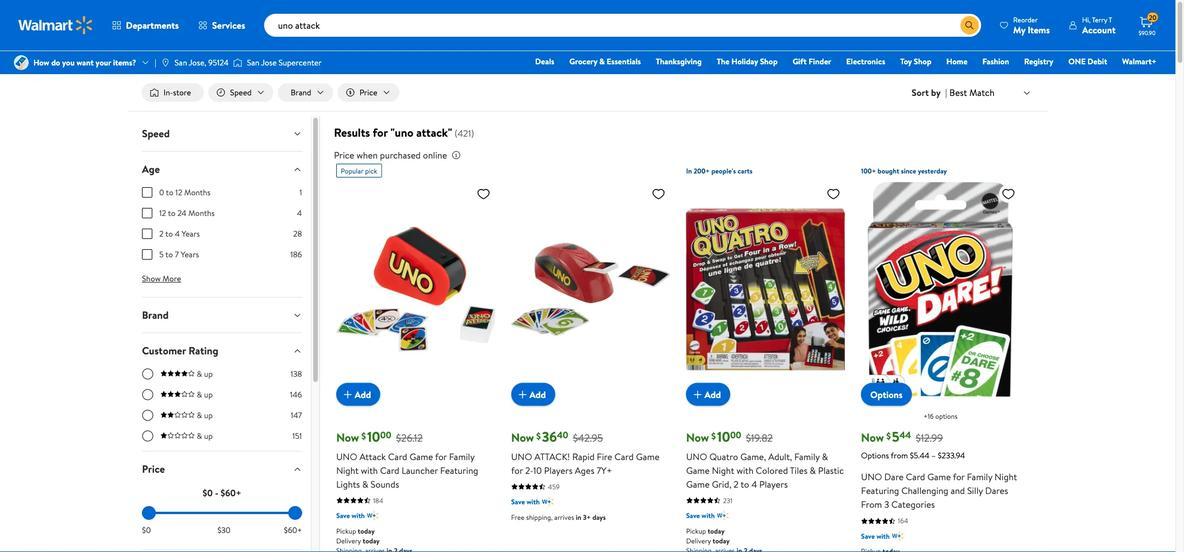 Task type: locate. For each thing, give the bounding box(es) containing it.
1 horizontal spatial  image
[[161, 58, 170, 67]]

services
[[212, 19, 245, 32]]

None checkbox
[[142, 188, 152, 198], [142, 229, 152, 239], [142, 250, 152, 260], [142, 188, 152, 198], [142, 229, 152, 239], [142, 250, 152, 260]]

1 horizontal spatial 12
[[175, 187, 182, 198]]

0 horizontal spatial delivery
[[336, 536, 361, 546]]

0 horizontal spatial players
[[544, 465, 573, 477]]

2 add to cart image from the left
[[691, 388, 705, 402]]

brand up customer
[[142, 308, 169, 323]]

featuring
[[441, 465, 479, 477], [862, 485, 900, 498]]

finder
[[809, 56, 832, 67]]

by
[[932, 86, 941, 99]]

1 horizontal spatial night
[[712, 465, 735, 477]]

None checkbox
[[142, 208, 152, 219]]

|
[[155, 57, 156, 68], [946, 86, 948, 99]]

10 inside now $ 10 00 $19.82 uno quatro game, adult, family & game night with colored tiles & plastic game grid, 2 to 4 players
[[718, 428, 731, 447]]

0 horizontal spatial san
[[175, 57, 187, 68]]

options left from
[[862, 450, 890, 461]]

1 horizontal spatial price button
[[338, 83, 399, 102]]

| right by
[[946, 86, 948, 99]]

& up for 151
[[197, 431, 213, 442]]

0 horizontal spatial night
[[336, 465, 359, 477]]

to left 7
[[165, 249, 173, 260]]

1 & up from the top
[[197, 369, 213, 380]]

pickup today delivery today down walmart plus icon
[[687, 527, 730, 546]]

1 00 from the left
[[381, 429, 392, 442]]

20
[[1150, 12, 1158, 22]]

uno left quatro on the bottom right of page
[[687, 451, 708, 463]]

7y+
[[597, 465, 612, 477]]

& up for 138
[[197, 369, 213, 380]]

months right "24" at the top of the page
[[188, 208, 215, 219]]

2 $ from the left
[[537, 430, 541, 443]]

2 horizontal spatial price
[[360, 87, 378, 98]]

$ for $26.12
[[362, 430, 366, 443]]

my
[[1014, 23, 1026, 36]]

speed up the age
[[142, 127, 170, 141]]

card inside uno dare card game for family night featuring challenging and silly dares from 3 categories
[[907, 471, 926, 484]]

1 horizontal spatial 2
[[734, 478, 739, 491]]

walmart plus image
[[542, 497, 554, 508], [367, 511, 379, 522], [893, 531, 904, 543]]

electronics link
[[842, 55, 891, 68]]

1 vertical spatial players
[[760, 478, 788, 491]]

uno for $19.82
[[687, 451, 708, 463]]

for inside now $ 36 40 $42.95 uno attack! rapid fire card game for 2-10 players ages 7y+
[[512, 465, 523, 477]]

| right items?
[[155, 57, 156, 68]]

12 to 24 months
[[159, 208, 215, 219]]

speed button down 95124
[[208, 83, 274, 102]]

2 horizontal spatial  image
[[233, 57, 243, 68]]

1 now from the left
[[336, 430, 359, 446]]

10 for $19.82
[[718, 428, 731, 447]]

00 left $19.82
[[731, 429, 742, 442]]

add to favorites list, uno dare card game for family night featuring challenging and silly dares from 3 categories image
[[1002, 187, 1016, 201]]

to left "24" at the top of the page
[[168, 208, 175, 219]]

deals link
[[530, 55, 560, 68]]

add to cart image
[[516, 388, 530, 402], [691, 388, 705, 402]]

1 horizontal spatial 4
[[297, 208, 302, 219]]

1 horizontal spatial $60+
[[284, 525, 302, 536]]

1 horizontal spatial add button
[[512, 383, 556, 406]]

1 horizontal spatial $0
[[203, 487, 213, 500]]

sort
[[912, 86, 930, 99]]

years down 12 to 24 months
[[182, 228, 200, 240]]

2 vertical spatial price
[[142, 463, 165, 477]]

uno for $42.95
[[512, 451, 533, 463]]

3 now from the left
[[687, 430, 710, 446]]

2 horizontal spatial 4
[[752, 478, 758, 491]]

00 left $26.12
[[381, 429, 392, 442]]

 image left how
[[14, 55, 29, 70]]

1 horizontal spatial brand
[[291, 87, 311, 98]]

best match
[[950, 86, 995, 99]]

$ up attack
[[362, 430, 366, 443]]

for up and
[[954, 471, 965, 484]]

1 vertical spatial years
[[181, 249, 199, 260]]

pickup
[[336, 527, 356, 536], [687, 527, 706, 536]]

card right fire
[[615, 451, 634, 463]]

3 $ from the left
[[712, 430, 716, 443]]

10 up attack
[[367, 428, 381, 447]]

1 horizontal spatial |
[[946, 86, 948, 99]]

speed inside tab
[[142, 127, 170, 141]]

gift
[[793, 56, 807, 67]]

0 horizontal spatial brand
[[142, 308, 169, 323]]

2 up the 5 to 7 years
[[159, 228, 163, 240]]

options up the 44
[[871, 389, 903, 401]]

pickup today delivery today down 184
[[336, 527, 380, 546]]

1 vertical spatial |
[[946, 86, 948, 99]]

to right '0'
[[166, 187, 173, 198]]

1 add to cart image from the left
[[516, 388, 530, 402]]

1 pickup today delivery today from the left
[[336, 527, 380, 546]]

more
[[162, 273, 181, 284]]

 image for how do you want your items?
[[14, 55, 29, 70]]

$ for $42.95
[[537, 430, 541, 443]]

0 vertical spatial featuring
[[441, 465, 479, 477]]

0 horizontal spatial pickup
[[336, 527, 356, 536]]

$233.94
[[938, 450, 966, 461]]

months up 12 to 24 months
[[184, 187, 210, 198]]

0 horizontal spatial add button
[[336, 383, 380, 406]]

1 horizontal spatial 10
[[534, 465, 542, 477]]

for inside uno dare card game for family night featuring challenging and silly dares from 3 categories
[[954, 471, 965, 484]]

2 up from the top
[[204, 389, 213, 401]]

0 horizontal spatial $60+
[[220, 487, 241, 500]]

0 vertical spatial |
[[155, 57, 156, 68]]

san for san jose supercenter
[[247, 57, 260, 68]]

1 san from the left
[[175, 57, 187, 68]]

1 horizontal spatial featuring
[[862, 485, 900, 498]]

1 horizontal spatial add
[[530, 389, 546, 401]]

& up for 147
[[197, 410, 213, 421]]

2 add button from the left
[[512, 383, 556, 406]]

purchased
[[380, 149, 421, 162]]

save down lights
[[336, 511, 350, 521]]

1 horizontal spatial price
[[334, 149, 355, 162]]

up for 151
[[204, 431, 213, 442]]

debit
[[1088, 56, 1108, 67]]

speed tab
[[133, 116, 311, 151]]

2 horizontal spatial 10
[[718, 428, 731, 447]]

2 pickup from the left
[[687, 527, 706, 536]]

5 left 7
[[159, 249, 163, 260]]

10
[[367, 428, 381, 447], [718, 428, 731, 447], [534, 465, 542, 477]]

1 horizontal spatial pickup today delivery today
[[687, 527, 730, 546]]

game up challenging
[[928, 471, 952, 484]]

price inside the "sort and filter section" element
[[360, 87, 378, 98]]

save with down from
[[862, 532, 890, 542]]

price
[[360, 87, 378, 98], [334, 149, 355, 162], [142, 463, 165, 477]]

save with left walmart plus icon
[[687, 511, 715, 521]]

terry
[[1093, 15, 1108, 24]]

2 right grid,
[[734, 478, 739, 491]]

to for 0
[[166, 187, 173, 198]]

uno attack card game for family night with card launcher featuring lights & sounds image
[[336, 182, 495, 397]]

4 & up from the top
[[197, 431, 213, 442]]

0 vertical spatial speed button
[[208, 83, 274, 102]]

save left walmart plus icon
[[687, 511, 700, 521]]

speed button
[[208, 83, 274, 102], [133, 116, 311, 151]]

night inside uno dare card game for family night featuring challenging and silly dares from 3 categories
[[995, 471, 1018, 484]]

1 horizontal spatial family
[[795, 451, 820, 463]]

0 horizontal spatial 5
[[159, 249, 163, 260]]

price button up $60 range field
[[133, 452, 311, 487]]

months
[[184, 187, 210, 198], [188, 208, 215, 219]]

walmart+
[[1123, 56, 1157, 67]]

3 & up from the top
[[197, 410, 213, 421]]

price up the popular
[[334, 149, 355, 162]]

show more
[[142, 273, 181, 284]]

for left 2-
[[512, 465, 523, 477]]

walmart plus image down 164
[[893, 531, 904, 543]]

for
[[373, 125, 388, 141], [435, 451, 447, 463], [512, 465, 523, 477], [954, 471, 965, 484]]

0 vertical spatial 5
[[159, 249, 163, 260]]

1 vertical spatial speed
[[142, 127, 170, 141]]

match
[[970, 86, 995, 99]]

 image up in-
[[161, 58, 170, 67]]

add to favorites list, uno quatro game, adult, family & game night with colored tiles & plastic game grid, 2 to 4 players image
[[827, 187, 841, 201]]

speed button inside the "sort and filter section" element
[[208, 83, 274, 102]]

$60+
[[220, 487, 241, 500], [284, 525, 302, 536]]

1 horizontal spatial players
[[760, 478, 788, 491]]

2 vertical spatial 4
[[752, 478, 758, 491]]

players
[[544, 465, 573, 477], [760, 478, 788, 491]]

0 horizontal spatial pickup today delivery today
[[336, 527, 380, 546]]

$ left 36
[[537, 430, 541, 443]]

age tab
[[133, 152, 311, 187]]

to right grid,
[[741, 478, 750, 491]]

with down attack
[[361, 465, 378, 477]]

lights
[[336, 478, 360, 491]]

151
[[292, 431, 302, 442]]

4 up from the top
[[204, 431, 213, 442]]

3 out of 5 stars and up, 146 items radio
[[142, 389, 153, 401]]

0 horizontal spatial 2
[[159, 228, 163, 240]]

0 horizontal spatial price
[[142, 463, 165, 477]]

4 out of 5 stars and up, 138 items radio
[[142, 369, 153, 380]]

pickup today delivery today for $26.12
[[336, 527, 380, 546]]

now inside now $ 10 00 $19.82 uno quatro game, adult, family & game night with colored tiles & plastic game grid, 2 to 4 players
[[687, 430, 710, 446]]

price button up 'results'
[[338, 83, 399, 102]]

one debit link
[[1064, 55, 1113, 68]]

for inside now $ 10 00 $26.12 uno attack card game for family night with card launcher featuring lights & sounds
[[435, 451, 447, 463]]

card up challenging
[[907, 471, 926, 484]]

bought
[[878, 166, 900, 176]]

1 vertical spatial 4
[[175, 228, 180, 240]]

2 horizontal spatial walmart plus image
[[893, 531, 904, 543]]

0 vertical spatial players
[[544, 465, 573, 477]]

hi,
[[1083, 15, 1091, 24]]

brand down supercenter at the left top of the page
[[291, 87, 311, 98]]

price down 1 out of 5 stars and up, 151 items radio
[[142, 463, 165, 477]]

00
[[381, 429, 392, 442], [731, 429, 742, 442]]

customer
[[142, 344, 186, 358]]

Search search field
[[264, 14, 982, 37]]

$0
[[203, 487, 213, 500], [142, 525, 151, 536]]

0 vertical spatial $0
[[203, 487, 213, 500]]

1 vertical spatial 12
[[159, 208, 166, 219]]

0 horizontal spatial add
[[355, 389, 371, 401]]

10 inside now $ 10 00 $26.12 uno attack card game for family night with card launcher featuring lights & sounds
[[367, 428, 381, 447]]

players down colored
[[760, 478, 788, 491]]

1 horizontal spatial pickup
[[687, 527, 706, 536]]

 image
[[14, 55, 29, 70], [233, 57, 243, 68], [161, 58, 170, 67]]

& up
[[197, 369, 213, 380], [197, 389, 213, 401], [197, 410, 213, 421], [197, 431, 213, 442]]

12 left "24" at the top of the page
[[159, 208, 166, 219]]

now inside now $ 10 00 $26.12 uno attack card game for family night with card launcher featuring lights & sounds
[[336, 430, 359, 446]]

delivery
[[336, 536, 361, 546], [687, 536, 711, 546]]

save with down lights
[[336, 511, 365, 521]]

options link
[[862, 383, 912, 406]]

uno left dare on the bottom right
[[862, 471, 883, 484]]

search icon image
[[966, 21, 975, 30]]

 image for san jose supercenter
[[233, 57, 243, 68]]

free shipping, arrives in 3+ days
[[512, 513, 606, 523]]

speed button up the age tab
[[133, 116, 311, 151]]

1 horizontal spatial speed
[[230, 87, 252, 98]]

to
[[166, 187, 173, 198], [168, 208, 175, 219], [165, 228, 173, 240], [165, 249, 173, 260], [741, 478, 750, 491]]

0 horizontal spatial add to cart image
[[516, 388, 530, 402]]

12 right '0'
[[175, 187, 182, 198]]

2 now from the left
[[512, 430, 534, 446]]

shipping,
[[527, 513, 553, 523]]

10 up quatro on the bottom right of page
[[718, 428, 731, 447]]

0 vertical spatial months
[[184, 187, 210, 198]]

years right 7
[[181, 249, 199, 260]]

in 200+ people's carts
[[687, 166, 753, 176]]

save with up free
[[512, 498, 540, 507]]

brand button up customer rating tab
[[133, 298, 311, 333]]

with down lights
[[352, 511, 365, 521]]

1 add from the left
[[355, 389, 371, 401]]

with down game,
[[737, 465, 754, 477]]

1 vertical spatial brand
[[142, 308, 169, 323]]

+16 options
[[924, 412, 958, 422]]

0 horizontal spatial shop
[[760, 56, 778, 67]]

uno inside now $ 10 00 $26.12 uno attack card game for family night with card launcher featuring lights & sounds
[[336, 451, 358, 463]]

$ inside now $ 10 00 $19.82 uno quatro game, adult, family & game night with colored tiles & plastic game grid, 2 to 4 players
[[712, 430, 716, 443]]

00 inside now $ 10 00 $26.12 uno attack card game for family night with card launcher featuring lights & sounds
[[381, 429, 392, 442]]

show
[[142, 273, 160, 284]]

night up dares
[[995, 471, 1018, 484]]

walmart plus image for 10
[[367, 511, 379, 522]]

up for 138
[[204, 369, 213, 380]]

to up the 5 to 7 years
[[165, 228, 173, 240]]

$19.82
[[746, 431, 773, 446]]

save up free
[[512, 498, 525, 507]]

in
[[687, 166, 692, 176]]

family inside uno dare card game for family night featuring challenging and silly dares from 3 categories
[[968, 471, 993, 484]]

t
[[1109, 15, 1113, 24]]

up for 147
[[204, 410, 213, 421]]

uno inside now $ 10 00 $19.82 uno quatro game, adult, family & game night with colored tiles & plastic game grid, 2 to 4 players
[[687, 451, 708, 463]]

uno inside now $ 36 40 $42.95 uno attack! rapid fire card game for 2-10 players ages 7y+
[[512, 451, 533, 463]]

months for 0 to 12 months
[[184, 187, 210, 198]]

5 up from
[[893, 428, 900, 447]]

from
[[862, 499, 883, 511]]

speed up speed tab
[[230, 87, 252, 98]]

walmart plus image down 459
[[542, 497, 554, 508]]

game up launcher
[[410, 451, 433, 463]]

00 for $26.12
[[381, 429, 392, 442]]

2 pickup today delivery today from the left
[[687, 527, 730, 546]]

0 vertical spatial $60+
[[220, 487, 241, 500]]

3 add from the left
[[705, 389, 721, 401]]

1 horizontal spatial delivery
[[687, 536, 711, 546]]

2 horizontal spatial add
[[705, 389, 721, 401]]

$ inside now $ 10 00 $26.12 uno attack card game for family night with card launcher featuring lights & sounds
[[362, 430, 366, 443]]

0 vertical spatial walmart plus image
[[542, 497, 554, 508]]

 image right 95124
[[233, 57, 243, 68]]

2 horizontal spatial add button
[[687, 383, 731, 406]]

1 horizontal spatial add to cart image
[[691, 388, 705, 402]]

0 horizontal spatial $0
[[142, 525, 151, 536]]

(421)
[[455, 127, 475, 140]]

1 vertical spatial $0
[[142, 525, 151, 536]]

uno dare card game for family night featuring challenging and silly dares from 3 categories
[[862, 471, 1018, 511]]

2 horizontal spatial night
[[995, 471, 1018, 484]]

now inside 'now $ 5 44 $12.99 options from $5.44 – $233.94'
[[862, 430, 885, 446]]

3 add button from the left
[[687, 383, 731, 406]]

$60 range field
[[142, 513, 302, 515]]

game inside now $ 10 00 $26.12 uno attack card game for family night with card launcher featuring lights & sounds
[[410, 451, 433, 463]]

4 down colored
[[752, 478, 758, 491]]

night up lights
[[336, 465, 359, 477]]

1 vertical spatial speed button
[[133, 116, 311, 151]]

walmart plus image for 36
[[542, 497, 554, 508]]

0 vertical spatial 2
[[159, 228, 163, 240]]

$ left the 44
[[887, 430, 891, 443]]

uno attack! rapid fire card game for 2-10 players ages 7y+ image
[[512, 182, 671, 397]]

1 vertical spatial $60+
[[284, 525, 302, 536]]

attack!
[[535, 451, 570, 463]]

game inside uno dare card game for family night featuring challenging and silly dares from 3 categories
[[928, 471, 952, 484]]

4 up 7
[[175, 228, 180, 240]]

1 add button from the left
[[336, 383, 380, 406]]

results for "uno attack" (421)
[[334, 125, 475, 141]]

1 pickup from the left
[[336, 527, 356, 536]]

san
[[175, 57, 187, 68], [247, 57, 260, 68]]

1 horizontal spatial walmart plus image
[[542, 497, 554, 508]]

with down 3 in the bottom of the page
[[877, 532, 890, 542]]

uno up 2-
[[512, 451, 533, 463]]

reorder
[[1014, 15, 1038, 24]]

0 horizontal spatial walmart plus image
[[367, 511, 379, 522]]

night down quatro on the bottom right of page
[[712, 465, 735, 477]]

price tab
[[133, 452, 311, 487]]

now $ 5 44 $12.99 options from $5.44 – $233.94
[[862, 428, 966, 461]]

3 up from the top
[[204, 410, 213, 421]]

players down attack!
[[544, 465, 573, 477]]

1 vertical spatial 5
[[893, 428, 900, 447]]

age button
[[133, 152, 311, 187]]

featuring up 3 in the bottom of the page
[[862, 485, 900, 498]]

pickup today delivery today
[[336, 527, 380, 546], [687, 527, 730, 546]]

shop right holiday
[[760, 56, 778, 67]]

brand button down supercenter at the left top of the page
[[278, 83, 333, 102]]

0 horizontal spatial 10
[[367, 428, 381, 447]]

$ inside now $ 36 40 $42.95 uno attack! rapid fire card game for 2-10 players ages 7y+
[[537, 430, 541, 443]]

2 san from the left
[[247, 57, 260, 68]]

1 up from the top
[[204, 369, 213, 380]]

uno quatro game, adult, family & game night with colored tiles & plastic game grid, 2 to 4 players image
[[687, 182, 846, 397]]

clear search field text image
[[947, 21, 956, 30]]

0 horizontal spatial speed
[[142, 127, 170, 141]]

0 vertical spatial years
[[182, 228, 200, 240]]

0 vertical spatial speed
[[230, 87, 252, 98]]

1 horizontal spatial 5
[[893, 428, 900, 447]]

now for $42.95
[[512, 430, 534, 446]]

walmart plus image down 184
[[367, 511, 379, 522]]

& up for 146
[[197, 389, 213, 401]]

featuring right launcher
[[441, 465, 479, 477]]

popular
[[341, 166, 364, 176]]

1 vertical spatial months
[[188, 208, 215, 219]]

1 horizontal spatial san
[[247, 57, 260, 68]]

colored
[[756, 465, 789, 477]]

toy shop
[[901, 56, 932, 67]]

1 $ from the left
[[362, 430, 366, 443]]

for up launcher
[[435, 451, 447, 463]]

2 delivery from the left
[[687, 536, 711, 546]]

$ up quatro on the bottom right of page
[[712, 430, 716, 443]]

0 horizontal spatial  image
[[14, 55, 29, 70]]

10 down attack!
[[534, 465, 542, 477]]

with for walmart plus icon
[[702, 511, 715, 521]]

add to cart image
[[341, 388, 355, 402]]

items?
[[113, 57, 136, 68]]

459
[[548, 482, 560, 492]]

12
[[175, 187, 182, 198], [159, 208, 166, 219]]

essentials
[[607, 56, 641, 67]]

4 now from the left
[[862, 430, 885, 446]]

today
[[358, 527, 375, 536], [708, 527, 725, 536], [363, 536, 380, 546], [713, 536, 730, 546]]

home
[[947, 56, 968, 67]]

1 horizontal spatial 00
[[731, 429, 742, 442]]

$0 for $0
[[142, 525, 151, 536]]

supercenter
[[279, 57, 322, 68]]

uno for $26.12
[[336, 451, 358, 463]]

0 horizontal spatial 00
[[381, 429, 392, 442]]

now for $19.82
[[687, 430, 710, 446]]

2 & up from the top
[[197, 389, 213, 401]]

with up shipping,
[[527, 498, 540, 507]]

2 00 from the left
[[731, 429, 742, 442]]

game right fire
[[636, 451, 660, 463]]

2 horizontal spatial family
[[968, 471, 993, 484]]

delivery for $19.82
[[687, 536, 711, 546]]

to for 5
[[165, 249, 173, 260]]

price up 'results'
[[360, 87, 378, 98]]

san left jose
[[247, 57, 260, 68]]

shop right "toy"
[[914, 56, 932, 67]]

uno left attack
[[336, 451, 358, 463]]

0 horizontal spatial family
[[449, 451, 475, 463]]

 image for san jose, 95124
[[161, 58, 170, 67]]

1 vertical spatial featuring
[[862, 485, 900, 498]]

san left jose,
[[175, 57, 187, 68]]

card down $26.12
[[388, 451, 408, 463]]

4 down 1
[[297, 208, 302, 219]]

now inside now $ 36 40 $42.95 uno attack! rapid fire card game for 2-10 players ages 7y+
[[512, 430, 534, 446]]

save with for $19.82
[[687, 511, 715, 521]]

1 delivery from the left
[[336, 536, 361, 546]]

sounds
[[371, 478, 399, 491]]

add button for $19.82
[[687, 383, 731, 406]]

1 horizontal spatial shop
[[914, 56, 932, 67]]

0 horizontal spatial price button
[[133, 452, 311, 487]]

1 vertical spatial walmart plus image
[[367, 511, 379, 522]]

0 vertical spatial brand
[[291, 87, 311, 98]]

Walmart Site-Wide search field
[[264, 14, 982, 37]]

2 inside "age" group
[[159, 228, 163, 240]]

arrives
[[555, 513, 575, 523]]

95124
[[208, 57, 229, 68]]

gift finder link
[[788, 55, 837, 68]]

1 vertical spatial 2
[[734, 478, 739, 491]]

challenging
[[902, 485, 949, 498]]

with left walmart plus icon
[[702, 511, 715, 521]]

tab
[[133, 551, 311, 553]]

0 horizontal spatial featuring
[[441, 465, 479, 477]]

add to cart image for uno attack! rapid fire card game for 2-10 players ages 7y+ image
[[516, 388, 530, 402]]

4 $ from the left
[[887, 430, 891, 443]]

00 inside now $ 10 00 $19.82 uno quatro game, adult, family & game night with colored tiles & plastic game grid, 2 to 4 players
[[731, 429, 742, 442]]



Task type: describe. For each thing, give the bounding box(es) containing it.
5 inside "age" group
[[159, 249, 163, 260]]

$26.12
[[396, 431, 423, 446]]

up for 146
[[204, 389, 213, 401]]

launcher
[[402, 465, 438, 477]]

pick
[[365, 166, 377, 176]]

account
[[1083, 23, 1116, 36]]

options inside 'now $ 5 44 $12.99 options from $5.44 – $233.94'
[[862, 450, 890, 461]]

1 vertical spatial price button
[[133, 452, 311, 487]]

now for $26.12
[[336, 430, 359, 446]]

pickup for $26.12
[[336, 527, 356, 536]]

& inside now $ 10 00 $26.12 uno attack card game for family night with card launcher featuring lights & sounds
[[362, 478, 369, 491]]

add for $26.12
[[355, 389, 371, 401]]

carts
[[738, 166, 753, 176]]

now $ 10 00 $26.12 uno attack card game for family night with card launcher featuring lights & sounds
[[336, 428, 479, 491]]

family inside now $ 10 00 $19.82 uno quatro game, adult, family & game night with colored tiles & plastic game grid, 2 to 4 players
[[795, 451, 820, 463]]

people's
[[712, 166, 737, 176]]

146
[[290, 389, 302, 401]]

plastic
[[819, 465, 845, 477]]

1 shop from the left
[[760, 56, 778, 67]]

how
[[33, 57, 49, 68]]

game left grid,
[[687, 478, 710, 491]]

walmart image
[[18, 16, 93, 35]]

toy
[[901, 56, 913, 67]]

10 inside now $ 36 40 $42.95 uno attack! rapid fire card game for 2-10 players ages 7y+
[[534, 465, 542, 477]]

results
[[334, 125, 370, 141]]

save with for $42.95
[[512, 498, 540, 507]]

grocery & essentials link
[[565, 55, 647, 68]]

0 vertical spatial 4
[[297, 208, 302, 219]]

want
[[77, 57, 94, 68]]

36
[[542, 428, 557, 447]]

card inside now $ 36 40 $42.95 uno attack! rapid fire card game for 2-10 players ages 7y+
[[615, 451, 634, 463]]

store
[[173, 87, 191, 98]]

months for 12 to 24 months
[[188, 208, 215, 219]]

deals
[[536, 56, 555, 67]]

days
[[593, 513, 606, 523]]

walmart plus image
[[718, 511, 729, 522]]

brand tab
[[133, 298, 311, 333]]

age group
[[142, 187, 302, 270]]

customer rating option group
[[142, 369, 302, 452]]

the holiday shop link
[[712, 55, 783, 68]]

3+
[[583, 513, 591, 523]]

and
[[951, 485, 966, 498]]

pickup today delivery today for $19.82
[[687, 527, 730, 546]]

pickup for $19.82
[[687, 527, 706, 536]]

night inside now $ 10 00 $26.12 uno attack card game for family night with card launcher featuring lights & sounds
[[336, 465, 359, 477]]

featuring inside now $ 10 00 $26.12 uno attack card game for family night with card launcher featuring lights & sounds
[[441, 465, 479, 477]]

in-store
[[164, 87, 191, 98]]

quatro
[[710, 451, 739, 463]]

night inside now $ 10 00 $19.82 uno quatro game, adult, family & game night with colored tiles & plastic game grid, 2 to 4 players
[[712, 465, 735, 477]]

tiles
[[790, 465, 808, 477]]

you
[[62, 57, 75, 68]]

price when purchased online
[[334, 149, 447, 162]]

add to cart image for uno quatro game, adult, family & game night with colored tiles & plastic game grid, 2 to 4 players image
[[691, 388, 705, 402]]

1 vertical spatial brand button
[[133, 298, 311, 333]]

5 inside 'now $ 5 44 $12.99 options from $5.44 – $233.94'
[[893, 428, 900, 447]]

2 to 4 years
[[159, 228, 200, 240]]

years for 2 to 4 years
[[182, 228, 200, 240]]

age
[[142, 162, 160, 177]]

holiday
[[732, 56, 759, 67]]

adult,
[[769, 451, 793, 463]]

0 vertical spatial price button
[[338, 83, 399, 102]]

popular pick
[[341, 166, 377, 176]]

4 inside now $ 10 00 $19.82 uno quatro game, adult, family & game night with colored tiles & plastic game grid, 2 to 4 players
[[752, 478, 758, 491]]

customer rating tab
[[133, 334, 311, 369]]

10 for $26.12
[[367, 428, 381, 447]]

uno dare card game for family night featuring challenging and silly dares from 3 categories image
[[862, 182, 1021, 397]]

231
[[723, 496, 733, 506]]

from
[[891, 450, 909, 461]]

categories
[[892, 499, 936, 511]]

in
[[576, 513, 582, 523]]

3
[[885, 499, 890, 511]]

your
[[96, 57, 111, 68]]

none checkbox inside "age" group
[[142, 208, 152, 219]]

fire
[[597, 451, 613, 463]]

0 vertical spatial options
[[871, 389, 903, 401]]

2 inside now $ 10 00 $19.82 uno quatro game, adult, family & game night with colored tiles & plastic game grid, 2 to 4 players
[[734, 478, 739, 491]]

$ for $19.82
[[712, 430, 716, 443]]

with inside now $ 10 00 $26.12 uno attack card game for family night with card launcher featuring lights & sounds
[[361, 465, 378, 477]]

$0 - $60+
[[203, 487, 241, 500]]

sort and filter section element
[[128, 74, 1048, 111]]

add button for $26.12
[[336, 383, 380, 406]]

0 vertical spatial brand button
[[278, 83, 333, 102]]

$ inside 'now $ 5 44 $12.99 options from $5.44 – $233.94'
[[887, 430, 891, 443]]

grocery & essentials
[[570, 56, 641, 67]]

2 add from the left
[[530, 389, 546, 401]]

save for $42.95
[[512, 498, 525, 507]]

silly
[[968, 485, 984, 498]]

registry link
[[1020, 55, 1059, 68]]

san jose supercenter
[[247, 57, 322, 68]]

add for $19.82
[[705, 389, 721, 401]]

game down quatro on the bottom right of page
[[687, 465, 710, 477]]

speed inside the "sort and filter section" element
[[230, 87, 252, 98]]

dare
[[885, 471, 904, 484]]

grid,
[[712, 478, 732, 491]]

147
[[291, 410, 302, 421]]

$30
[[217, 525, 230, 536]]

0 horizontal spatial 4
[[175, 228, 180, 240]]

attack"
[[417, 125, 452, 141]]

best match button
[[948, 85, 1034, 100]]

the holiday shop
[[717, 56, 778, 67]]

now $ 36 40 $42.95 uno attack! rapid fire card game for 2-10 players ages 7y+
[[512, 428, 660, 477]]

rating
[[188, 344, 218, 358]]

services button
[[189, 12, 255, 39]]

walmart+ link
[[1118, 55, 1162, 68]]

in-
[[164, 87, 173, 98]]

–
[[932, 450, 936, 461]]

save down from
[[862, 532, 876, 542]]

in-store button
[[142, 83, 204, 102]]

reorder my items
[[1014, 15, 1051, 36]]

40
[[557, 429, 569, 442]]

legal information image
[[452, 151, 461, 160]]

+16
[[924, 412, 934, 422]]

price inside price tab
[[142, 463, 165, 477]]

save for $19.82
[[687, 511, 700, 521]]

28
[[293, 228, 302, 240]]

card up sounds
[[380, 465, 400, 477]]

2 shop from the left
[[914, 56, 932, 67]]

sort by |
[[912, 86, 948, 99]]

1
[[299, 187, 302, 198]]

players inside now $ 36 40 $42.95 uno attack! rapid fire card game for 2-10 players ages 7y+
[[544, 465, 573, 477]]

players inside now $ 10 00 $19.82 uno quatro game, adult, family & game night with colored tiles & plastic game grid, 2 to 4 players
[[760, 478, 788, 491]]

when
[[357, 149, 378, 162]]

delivery for $26.12
[[336, 536, 361, 546]]

add to favorites list, uno attack card game for family night with card launcher featuring lights & sounds image
[[477, 187, 491, 201]]

family inside now $ 10 00 $26.12 uno attack card game for family night with card launcher featuring lights & sounds
[[449, 451, 475, 463]]

featuring inside uno dare card game for family night featuring challenging and silly dares from 3 categories
[[862, 485, 900, 498]]

for left "uno
[[373, 125, 388, 141]]

save with for $26.12
[[336, 511, 365, 521]]

one
[[1069, 56, 1086, 67]]

customer rating
[[142, 344, 218, 358]]

game inside now $ 36 40 $42.95 uno attack! rapid fire card game for 2-10 players ages 7y+
[[636, 451, 660, 463]]

brand inside "tab"
[[142, 308, 169, 323]]

add to favorites list, uno attack! rapid fire card game for 2-10 players ages 7y+ image
[[652, 187, 666, 201]]

2 out of 5 stars and up, 147 items radio
[[142, 410, 153, 422]]

free
[[512, 513, 525, 523]]

00 for $19.82
[[731, 429, 742, 442]]

$0 for $0 - $60+
[[203, 487, 213, 500]]

with for walmart plus image related to 36
[[527, 498, 540, 507]]

yesterday
[[919, 166, 948, 176]]

with for walmart plus image to the bottom
[[877, 532, 890, 542]]

electronics
[[847, 56, 886, 67]]

san for san jose, 95124
[[175, 57, 187, 68]]

0
[[159, 187, 164, 198]]

$5.44
[[911, 450, 930, 461]]

grocery
[[570, 56, 598, 67]]

-
[[215, 487, 218, 500]]

$0 range field
[[142, 513, 302, 515]]

with inside now $ 10 00 $19.82 uno quatro game, adult, family & game night with colored tiles & plastic game grid, 2 to 4 players
[[737, 465, 754, 477]]

years for 5 to 7 years
[[181, 249, 199, 260]]

2 vertical spatial walmart plus image
[[893, 531, 904, 543]]

show more button
[[133, 270, 190, 288]]

to for 2
[[165, 228, 173, 240]]

1 vertical spatial price
[[334, 149, 355, 162]]

0 horizontal spatial |
[[155, 57, 156, 68]]

uno inside uno dare card game for family night featuring challenging and silly dares from 3 categories
[[862, 471, 883, 484]]

with for walmart plus image corresponding to 10
[[352, 511, 365, 521]]

home link
[[942, 55, 973, 68]]

164
[[899, 517, 909, 526]]

1 out of 5 stars and up, 151 items radio
[[142, 431, 153, 442]]

registry
[[1025, 56, 1054, 67]]

"uno
[[391, 125, 414, 141]]

jose
[[261, 57, 277, 68]]

| inside the "sort and filter section" element
[[946, 86, 948, 99]]

to inside now $ 10 00 $19.82 uno quatro game, adult, family & game night with colored tiles & plastic game grid, 2 to 4 players
[[741, 478, 750, 491]]

7
[[175, 249, 179, 260]]

best
[[950, 86, 968, 99]]

to for 12
[[168, 208, 175, 219]]

san jose, 95124
[[175, 57, 229, 68]]

save for $26.12
[[336, 511, 350, 521]]

brand inside the "sort and filter section" element
[[291, 87, 311, 98]]



Task type: vqa. For each thing, say whether or not it's contained in the screenshot.
rightmost 00
yes



